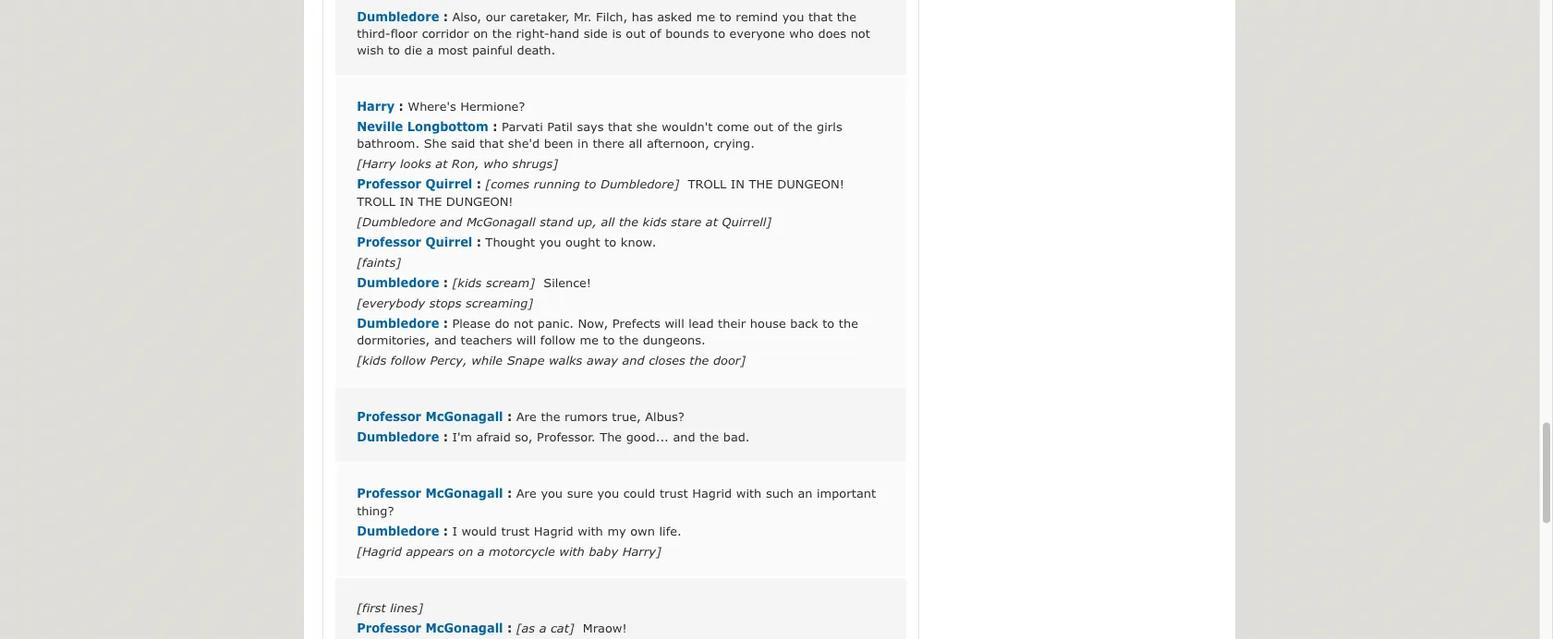Task type: locate. For each thing, give the bounding box(es) containing it.
0 vertical spatial the
[[749, 177, 773, 191]]

2 horizontal spatial that
[[809, 9, 833, 23]]

of inside parvati patil says that she wouldn't come out of the girls bathroom. she said that she'd been in there all afternoon, crying.
[[778, 119, 789, 133]]

come
[[717, 119, 750, 133]]

0 vertical spatial with
[[736, 486, 762, 501]]

4 professor from the top
[[357, 486, 421, 501]]

that up there
[[608, 119, 632, 133]]

professor down [dumbledore
[[357, 234, 421, 249]]

their
[[718, 316, 746, 330]]

0 horizontal spatial troll
[[357, 193, 396, 208]]

and down 'albus?'
[[673, 430, 695, 444]]

0 vertical spatial who
[[789, 25, 814, 40]]

will up dungeons.
[[665, 316, 685, 330]]

dumbledore up [everybody at the top of the page
[[357, 275, 439, 289]]

hagrid down "bad."
[[692, 486, 732, 501]]

mcgonagall
[[467, 214, 536, 228], [426, 409, 503, 424], [426, 486, 503, 501], [426, 621, 503, 635]]

1 horizontal spatial dungeon!
[[777, 177, 845, 191]]

1 horizontal spatial follow
[[540, 333, 576, 347]]

at down she
[[436, 156, 448, 171]]

the up quirrell]
[[749, 177, 773, 191]]

[kids
[[452, 275, 482, 289], [357, 353, 386, 368]]

1 vertical spatial will
[[517, 333, 536, 347]]

caretaker,
[[510, 9, 570, 23]]

0 vertical spatial will
[[665, 316, 685, 330]]

dumbledore inside dumbledore : i would trust hagrid with my own life. [hagrid appears on a motorcycle with baby harry]
[[357, 523, 439, 538]]

filch,
[[596, 9, 628, 23]]

our
[[486, 9, 506, 23]]

on up painful
[[473, 25, 488, 40]]

professor down lines]
[[357, 621, 421, 635]]

you inside [dumbledore and mcgonagall stand up, all the kids stare at quirrell] professor quirrel : thought you ought to know. [faints] dumbledore : [kids scream] silence! [everybody stops screaming]
[[539, 234, 561, 249]]

2 quirrel from the top
[[426, 234, 472, 249]]

all down she
[[629, 136, 643, 150]]

1 vertical spatial me
[[580, 333, 599, 347]]

to right the bounds on the left top of the page
[[713, 25, 726, 40]]

who left does
[[789, 25, 814, 40]]

lines]
[[390, 600, 423, 614]]

quirrel
[[426, 177, 472, 191], [426, 234, 472, 249]]

1 vertical spatial all
[[601, 214, 615, 228]]

0 vertical spatial are
[[516, 409, 537, 424]]

with up "baby"
[[578, 523, 603, 538]]

dumbledore up floor
[[357, 9, 439, 23]]

trust right could
[[660, 486, 688, 501]]

0 horizontal spatial dungeon!
[[446, 193, 513, 208]]

1 vertical spatial a
[[477, 544, 485, 558]]

that
[[809, 9, 833, 23], [608, 119, 632, 133], [480, 136, 504, 150]]

says
[[577, 119, 604, 133]]

on down would
[[458, 544, 473, 558]]

is
[[612, 25, 622, 40]]

0 vertical spatial of
[[650, 25, 661, 40]]

hagrid up motorcycle
[[534, 523, 574, 538]]

: up stops on the left top
[[443, 275, 448, 289]]

follow
[[540, 333, 576, 347], [391, 353, 426, 368]]

albus?
[[645, 409, 685, 424]]

could
[[624, 486, 656, 501]]

dumbledore
[[357, 9, 439, 23], [357, 275, 439, 289], [357, 316, 439, 330], [357, 430, 439, 444], [357, 523, 439, 538]]

0 vertical spatial troll
[[688, 177, 727, 191]]

painful
[[472, 42, 513, 57]]

0 horizontal spatial will
[[517, 333, 536, 347]]

professor mcgonagall link
[[357, 409, 507, 424], [357, 486, 507, 501], [357, 621, 507, 635]]

dumbledore link up floor
[[357, 9, 443, 23]]

all inside [dumbledore and mcgonagall stand up, all the kids stare at quirrell] professor quirrel : thought you ought to know. [faints] dumbledore : [kids scream] silence! [everybody stops screaming]
[[601, 214, 615, 228]]

0 vertical spatial follow
[[540, 333, 576, 347]]

0 vertical spatial trust
[[660, 486, 688, 501]]

troll in the dungeon! troll in the dungeon!
[[357, 177, 845, 208]]

1 vertical spatial dungeon!
[[446, 193, 513, 208]]

shrugs]
[[513, 156, 558, 171]]

2 professor from the top
[[357, 234, 421, 249]]

out right the come
[[754, 119, 773, 133]]

0 horizontal spatial of
[[650, 25, 661, 40]]

1 professor mcgonagall link from the top
[[357, 409, 507, 424]]

looks
[[400, 156, 431, 171]]

0 vertical spatial me
[[697, 9, 715, 23]]

a down would
[[477, 544, 485, 558]]

0 horizontal spatial [kids
[[357, 353, 386, 368]]

dumbledore :
[[357, 9, 452, 23], [357, 316, 452, 330]]

trust up motorcycle
[[501, 523, 530, 538]]

who inside also, our caretaker, mr. filch, has asked me to remind you that the third-floor corridor on the right-hand side is out of bounds to everyone who does not wish to die a most painful death.
[[789, 25, 814, 40]]

in
[[578, 136, 589, 150]]

4 dumbledore from the top
[[357, 430, 439, 444]]

who
[[789, 25, 814, 40], [484, 156, 508, 171]]

in up quirrell]
[[731, 177, 745, 191]]

that inside also, our caretaker, mr. filch, has asked me to remind you that the third-floor corridor on the right-hand side is out of bounds to everyone who does not wish to die a most painful death.
[[809, 9, 833, 23]]

professor down [harry at the left
[[357, 177, 421, 191]]

0 vertical spatial a
[[427, 42, 434, 57]]

that up does
[[809, 9, 833, 23]]

not right does
[[851, 25, 870, 40]]

stare
[[671, 214, 702, 228]]

4 dumbledore link from the top
[[357, 430, 443, 444]]

professor quirrel : [comes running to dumbledore]
[[357, 177, 688, 191]]

out
[[626, 25, 646, 40], [754, 119, 773, 133]]

0 horizontal spatial a
[[427, 42, 434, 57]]

dumbledore link for i'm afraid so, professor. the good... and the bad.
[[357, 430, 443, 444]]

dumbledore inside "professor mcgonagall : are the rumors true, albus? dumbledore : i'm afraid so, professor. the good... and the bad."
[[357, 430, 439, 444]]

out down has
[[626, 25, 646, 40]]

1 vertical spatial of
[[778, 119, 789, 133]]

are up dumbledore : i would trust hagrid with my own life. [hagrid appears on a motorcycle with baby harry]
[[516, 486, 537, 501]]

on inside also, our caretaker, mr. filch, has asked me to remind you that the third-floor corridor on the right-hand side is out of bounds to everyone who does not wish to die a most painful death.
[[473, 25, 488, 40]]

are
[[516, 409, 537, 424], [516, 486, 537, 501]]

the left door]
[[690, 353, 709, 368]]

dungeon! down [comes
[[446, 193, 513, 208]]

to
[[720, 9, 732, 23], [713, 25, 726, 40], [388, 42, 400, 57], [584, 177, 596, 191], [605, 234, 617, 249], [823, 316, 835, 330], [603, 333, 615, 347]]

the up know.
[[619, 214, 639, 228]]

1 horizontal spatial of
[[778, 119, 789, 133]]

0 vertical spatial all
[[629, 136, 643, 150]]

follow inside please do not panic. now, prefects will lead their house back to the dormitories, and teachers will follow me to the dungeons.
[[540, 333, 576, 347]]

: right "harry"
[[399, 99, 404, 113]]

1 horizontal spatial a
[[477, 544, 485, 558]]

2 are from the top
[[516, 486, 537, 501]]

[dumbledore
[[357, 214, 436, 228]]

dungeon! down girls
[[777, 177, 845, 191]]

professor mcgonagall link down lines]
[[357, 621, 507, 635]]

there
[[593, 136, 625, 150]]

0 horizontal spatial not
[[514, 316, 533, 330]]

professor up thing?
[[357, 486, 421, 501]]

are inside "professor mcgonagall : are the rumors true, albus? dumbledore : i'm afraid so, professor. the good... and the bad."
[[516, 409, 537, 424]]

at right "stare"
[[706, 214, 718, 228]]

mcgonagall left [as on the left of page
[[426, 621, 503, 635]]

baby
[[589, 544, 618, 558]]

to inside [dumbledore and mcgonagall stand up, all the kids stare at quirrell] professor quirrel : thought you ought to know. [faints] dumbledore : [kids scream] silence! [everybody stops screaming]
[[605, 234, 617, 249]]

third-
[[357, 25, 391, 40]]

5 dumbledore from the top
[[357, 523, 439, 538]]

1 professor from the top
[[357, 177, 421, 191]]

0 vertical spatial [kids
[[452, 275, 482, 289]]

where's
[[408, 99, 456, 113]]

professor mcgonagall link up i at the bottom left of page
[[357, 486, 507, 501]]

: up afraid
[[507, 409, 512, 424]]

1 vertical spatial in
[[400, 193, 414, 208]]

1 are from the top
[[516, 409, 537, 424]]

3 professor from the top
[[357, 409, 421, 424]]

the up [dumbledore
[[418, 193, 442, 208]]

and right [dumbledore
[[440, 214, 462, 228]]

dormitories,
[[357, 333, 430, 347]]

0 horizontal spatial hagrid
[[534, 523, 574, 538]]

:
[[443, 9, 448, 23], [399, 99, 404, 113], [493, 119, 498, 133], [477, 177, 481, 191], [477, 234, 481, 249], [443, 275, 448, 289], [443, 316, 448, 330], [507, 409, 512, 424], [443, 430, 448, 444], [507, 486, 512, 501], [443, 523, 448, 538], [507, 621, 512, 635]]

a right the die
[[427, 42, 434, 57]]

dumbledore link for also, our caretaker, mr. filch, has asked me to remind you that the third-floor corridor on the right-hand side is out of bounds to everyone who does not wish to die a most painful death.
[[357, 9, 443, 23]]

neville
[[357, 119, 403, 133]]

all right the up,
[[601, 214, 615, 228]]

2 horizontal spatial a
[[539, 621, 547, 635]]

1 vertical spatial professor quirrel link
[[357, 234, 477, 249]]

0 horizontal spatial all
[[601, 214, 615, 228]]

2 vertical spatial a
[[539, 621, 547, 635]]

sure
[[567, 486, 593, 501]]

prefects
[[612, 316, 661, 330]]

do
[[495, 316, 510, 330]]

2 vertical spatial professor mcgonagall link
[[357, 621, 507, 635]]

also,
[[452, 9, 482, 23]]

1 vertical spatial quirrel
[[426, 234, 472, 249]]

away
[[587, 353, 618, 368]]

0 horizontal spatial at
[[436, 156, 448, 171]]

0 vertical spatial out
[[626, 25, 646, 40]]

also, our caretaker, mr. filch, has asked me to remind you that the third-floor corridor on the right-hand side is out of bounds to everyone who does not wish to die a most painful death.
[[357, 9, 870, 57]]

dumbledore link up dormitories,
[[357, 316, 443, 330]]

with left the such
[[736, 486, 762, 501]]

girls
[[817, 119, 843, 133]]

not
[[851, 25, 870, 40], [514, 316, 533, 330]]

professor
[[357, 177, 421, 191], [357, 234, 421, 249], [357, 409, 421, 424], [357, 486, 421, 501], [357, 621, 421, 635]]

[faints]
[[357, 255, 401, 269]]

1 horizontal spatial all
[[629, 136, 643, 150]]

1 vertical spatial not
[[514, 316, 533, 330]]

trust
[[660, 486, 688, 501], [501, 523, 530, 538]]

at
[[436, 156, 448, 171], [706, 214, 718, 228]]

hagrid
[[692, 486, 732, 501], [534, 523, 574, 538]]

you down stand at top
[[539, 234, 561, 249]]

please
[[452, 316, 491, 330]]

bathroom.
[[357, 136, 420, 150]]

dumbledore link up [hagrid
[[357, 523, 443, 538]]

of inside also, our caretaker, mr. filch, has asked me to remind you that the third-floor corridor on the right-hand side is out of bounds to everyone who does not wish to die a most painful death.
[[650, 25, 661, 40]]

quirrel down [dumbledore
[[426, 234, 472, 249]]

1 vertical spatial trust
[[501, 523, 530, 538]]

mcgonagall up thought
[[467, 214, 536, 228]]

the inside [dumbledore and mcgonagall stand up, all the kids stare at quirrell] professor quirrel : thought you ought to know. [faints] dumbledore : [kids scream] silence! [everybody stops screaming]
[[619, 214, 639, 228]]

1 vertical spatial are
[[516, 486, 537, 501]]

: left i at the bottom left of page
[[443, 523, 448, 538]]

quirrel down [harry looks at ron, who shrugs]
[[426, 177, 472, 191]]

of down has
[[650, 25, 661, 40]]

: down ron,
[[477, 177, 481, 191]]

to left the die
[[388, 42, 400, 57]]

0 horizontal spatial the
[[418, 193, 442, 208]]

0 vertical spatial professor mcgonagall link
[[357, 409, 507, 424]]

follow down panic.
[[540, 333, 576, 347]]

dumbledore : up floor
[[357, 9, 452, 23]]

1 vertical spatial troll
[[357, 193, 396, 208]]

1 horizontal spatial that
[[608, 119, 632, 133]]

1 vertical spatial on
[[458, 544, 473, 558]]

1 horizontal spatial not
[[851, 25, 870, 40]]

0 horizontal spatial that
[[480, 136, 504, 150]]

1 vertical spatial out
[[754, 119, 773, 133]]

dumbledore left i'm
[[357, 430, 439, 444]]

and right away
[[622, 353, 645, 368]]

of left girls
[[778, 119, 789, 133]]

3 dumbledore link from the top
[[357, 316, 443, 330]]

of
[[650, 25, 661, 40], [778, 119, 789, 133]]

professor for professor mcgonagall :
[[357, 486, 421, 501]]

crying.
[[714, 136, 755, 150]]

the up 'professor.'
[[541, 409, 561, 424]]

and inside [dumbledore and mcgonagall stand up, all the kids stare at quirrell] professor quirrel : thought you ought to know. [faints] dumbledore : [kids scream] silence! [everybody stops screaming]
[[440, 214, 462, 228]]

0 vertical spatial at
[[436, 156, 448, 171]]

the right back
[[839, 316, 858, 330]]

you right remind
[[783, 9, 804, 23]]

0 vertical spatial dumbledore :
[[357, 9, 452, 23]]

0 horizontal spatial out
[[626, 25, 646, 40]]

professor inside "professor mcgonagall : are the rumors true, albus? dumbledore : i'm afraid so, professor. the good... and the bad."
[[357, 409, 421, 424]]

1 vertical spatial hagrid
[[534, 523, 574, 538]]

in
[[731, 177, 745, 191], [400, 193, 414, 208]]

dumbledore up [hagrid
[[357, 523, 439, 538]]

troll up "stare"
[[688, 177, 727, 191]]

me
[[697, 9, 715, 23], [580, 333, 599, 347]]

0 vertical spatial not
[[851, 25, 870, 40]]

who up [comes
[[484, 156, 508, 171]]

0 vertical spatial quirrel
[[426, 177, 472, 191]]

dungeon!
[[777, 177, 845, 191], [446, 193, 513, 208]]

a inside also, our caretaker, mr. filch, has asked me to remind you that the third-floor corridor on the right-hand side is out of bounds to everyone who does not wish to die a most painful death.
[[427, 42, 434, 57]]

1 horizontal spatial me
[[697, 9, 715, 23]]

0 vertical spatial that
[[809, 9, 833, 23]]

dumbledore up dormitories,
[[357, 316, 439, 330]]

0 horizontal spatial trust
[[501, 523, 530, 538]]

0 horizontal spatial who
[[484, 156, 508, 171]]

5 professor from the top
[[357, 621, 421, 635]]

not right do
[[514, 316, 533, 330]]

1 quirrel from the top
[[426, 177, 472, 191]]

0 vertical spatial in
[[731, 177, 745, 191]]

and
[[440, 214, 462, 228], [434, 333, 457, 347], [622, 353, 645, 368], [673, 430, 695, 444]]

will
[[665, 316, 685, 330], [517, 333, 536, 347]]

me down now,
[[580, 333, 599, 347]]

dumbledore link
[[357, 9, 443, 23], [357, 275, 443, 289], [357, 316, 443, 330], [357, 430, 443, 444], [357, 523, 443, 538]]

professor down dormitories,
[[357, 409, 421, 424]]

1 horizontal spatial out
[[754, 119, 773, 133]]

all
[[629, 136, 643, 150], [601, 214, 615, 228]]

harry link
[[357, 99, 399, 113]]

2 dumbledore : from the top
[[357, 316, 452, 330]]

wouldn't
[[662, 119, 713, 133]]

0 horizontal spatial me
[[580, 333, 599, 347]]

hand
[[550, 25, 580, 40]]

professor quirrel link down looks
[[357, 177, 477, 191]]

such
[[766, 486, 794, 501]]

mcgonagall inside "professor mcgonagall : are the rumors true, albus? dumbledore : i'm afraid so, professor. the good... and the bad."
[[426, 409, 503, 424]]

1 horizontal spatial troll
[[688, 177, 727, 191]]

dumbledore link up [everybody at the top of the page
[[357, 275, 443, 289]]

troll
[[688, 177, 727, 191], [357, 193, 396, 208]]

1 horizontal spatial will
[[665, 316, 685, 330]]

side
[[584, 25, 608, 40]]

will up snape at the left of the page
[[517, 333, 536, 347]]

the left girls
[[793, 119, 813, 133]]

1 horizontal spatial at
[[706, 214, 718, 228]]

mcgonagall inside [first lines] professor mcgonagall : [as a cat] mraow!
[[426, 621, 503, 635]]

trust inside dumbledore : i would trust hagrid with my own life. [hagrid appears on a motorcycle with baby harry]
[[501, 523, 530, 538]]

dumbledore link left i'm
[[357, 430, 443, 444]]

[kids up stops on the left top
[[452, 275, 482, 289]]

0 vertical spatial hagrid
[[692, 486, 732, 501]]

dumbledore : for third-
[[357, 9, 452, 23]]

0 horizontal spatial follow
[[391, 353, 426, 368]]

right-
[[516, 25, 550, 40]]

mcgonagall up i'm
[[426, 409, 503, 424]]

1 horizontal spatial who
[[789, 25, 814, 40]]

1 dumbledore link from the top
[[357, 9, 443, 23]]

professor inside [first lines] professor mcgonagall : [as a cat] mraow!
[[357, 621, 421, 635]]

and up percy,
[[434, 333, 457, 347]]

: left i'm
[[443, 430, 448, 444]]

are up so,
[[516, 409, 537, 424]]

quirrel inside [dumbledore and mcgonagall stand up, all the kids stare at quirrell] professor quirrel : thought you ought to know. [faints] dumbledore : [kids scream] silence! [everybody stops screaming]
[[426, 234, 472, 249]]

troll up [dumbledore
[[357, 193, 396, 208]]

: inside [first lines] professor mcgonagall : [as a cat] mraow!
[[507, 621, 512, 635]]

in up [dumbledore
[[400, 193, 414, 208]]

the
[[749, 177, 773, 191], [418, 193, 442, 208]]

1 vertical spatial [kids
[[357, 353, 386, 368]]

me up the bounds on the left top of the page
[[697, 9, 715, 23]]

2 professor quirrel link from the top
[[357, 234, 477, 249]]

1 horizontal spatial trust
[[660, 486, 688, 501]]

professor mcgonagall link up i'm
[[357, 409, 507, 424]]

stand
[[540, 214, 573, 228]]

2 professor mcgonagall link from the top
[[357, 486, 507, 501]]

2 dumbledore from the top
[[357, 275, 439, 289]]

1 dumbledore : from the top
[[357, 9, 452, 23]]

back
[[790, 316, 819, 330]]

you right sure
[[598, 486, 619, 501]]

1 horizontal spatial [kids
[[452, 275, 482, 289]]

0 vertical spatial professor quirrel link
[[357, 177, 477, 191]]

1 horizontal spatial in
[[731, 177, 745, 191]]

1 vertical spatial professor mcgonagall link
[[357, 486, 507, 501]]

remind
[[736, 9, 778, 23]]

0 vertical spatial on
[[473, 25, 488, 40]]

1 vertical spatial that
[[608, 119, 632, 133]]

5 dumbledore link from the top
[[357, 523, 443, 538]]

would
[[462, 523, 497, 538]]

1 horizontal spatial hagrid
[[692, 486, 732, 501]]

kids
[[643, 214, 667, 228]]

1 vertical spatial at
[[706, 214, 718, 228]]

with left "baby"
[[559, 544, 585, 558]]

1 vertical spatial dumbledore :
[[357, 316, 452, 330]]



Task type: describe. For each thing, give the bounding box(es) containing it.
: down stops on the left top
[[443, 316, 448, 330]]

: up corridor
[[443, 9, 448, 23]]

while
[[472, 353, 503, 368]]

snape
[[507, 353, 545, 368]]

the down prefects
[[619, 333, 639, 347]]

2 vertical spatial that
[[480, 136, 504, 150]]

dumbledore link for please do not panic. now, prefects will lead their house back to the dormitories, and teachers will follow me to the dungeons.
[[357, 316, 443, 330]]

professor for professor quirrel : [comes running to dumbledore]
[[357, 177, 421, 191]]

trust inside "are you sure you could trust hagrid with such an important thing?"
[[660, 486, 688, 501]]

she
[[424, 136, 447, 150]]

professor inside [dumbledore and mcgonagall stand up, all the kids stare at quirrell] professor quirrel : thought you ought to know. [faints] dumbledore : [kids scream] silence! [everybody stops screaming]
[[357, 234, 421, 249]]

out inside also, our caretaker, mr. filch, has asked me to remind you that the third-floor corridor on the right-hand side is out of bounds to everyone who does not wish to die a most painful death.
[[626, 25, 646, 40]]

dumbledore : for dormitories,
[[357, 316, 452, 330]]

house
[[750, 316, 786, 330]]

not inside also, our caretaker, mr. filch, has asked me to remind you that the third-floor corridor on the right-hand side is out of bounds to everyone who does not wish to die a most painful death.
[[851, 25, 870, 40]]

[harry looks at ron, who shrugs]
[[357, 156, 563, 171]]

wish
[[357, 42, 384, 57]]

at inside [dumbledore and mcgonagall stand up, all the kids stare at quirrell] professor quirrel : thought you ought to know. [faints] dumbledore : [kids scream] silence! [everybody stops screaming]
[[706, 214, 718, 228]]

not inside please do not panic. now, prefects will lead their house back to the dormitories, and teachers will follow me to the dungeons.
[[514, 316, 533, 330]]

professor mcgonagall link for i'm afraid so, professor. the good... and the bad.
[[357, 409, 507, 424]]

percy,
[[430, 353, 467, 368]]

professor mcgonagall :
[[357, 486, 516, 501]]

[as
[[516, 621, 535, 635]]

death.
[[517, 42, 556, 57]]

harry
[[357, 99, 395, 113]]

dungeons.
[[643, 333, 706, 347]]

[hagrid
[[357, 544, 402, 558]]

longbottom
[[407, 119, 489, 133]]

me inside please do not panic. now, prefects will lead their house back to the dormitories, and teachers will follow me to the dungeons.
[[580, 333, 599, 347]]

mr.
[[574, 9, 592, 23]]

3 dumbledore from the top
[[357, 316, 439, 330]]

she'd
[[508, 136, 540, 150]]

all inside parvati patil says that she wouldn't come out of the girls bathroom. she said that she'd been in there all afternoon, crying.
[[629, 136, 643, 150]]

1 vertical spatial follow
[[391, 353, 426, 368]]

are you sure you could trust hagrid with such an important thing?
[[357, 486, 876, 517]]

motorcycle
[[489, 544, 555, 558]]

1 vertical spatial with
[[578, 523, 603, 538]]

dumbledore link for i would trust hagrid with my own life.
[[357, 523, 443, 538]]

2 vertical spatial with
[[559, 544, 585, 558]]

1 horizontal spatial the
[[749, 177, 773, 191]]

professor mcgonagall link for i would trust hagrid with my own life.
[[357, 486, 507, 501]]

0 horizontal spatial in
[[400, 193, 414, 208]]

the inside parvati patil says that she wouldn't come out of the girls bathroom. she said that she'd been in there all afternoon, crying.
[[793, 119, 813, 133]]

own
[[630, 523, 655, 538]]

door]
[[713, 353, 746, 368]]

to up away
[[603, 333, 615, 347]]

up,
[[577, 214, 597, 228]]

dumbledore : i would trust hagrid with my own life. [hagrid appears on a motorcycle with baby harry]
[[357, 523, 682, 558]]

0 vertical spatial dungeon!
[[777, 177, 845, 191]]

1 vertical spatial the
[[418, 193, 442, 208]]

: left thought
[[477, 234, 481, 249]]

you left sure
[[541, 486, 563, 501]]

hermione?
[[460, 99, 525, 113]]

mcgonagall up i at the bottom left of page
[[426, 486, 503, 501]]

bad.
[[723, 430, 750, 444]]

the down our
[[492, 25, 512, 40]]

[first lines] professor mcgonagall : [as a cat] mraow!
[[357, 600, 627, 635]]

panic.
[[538, 316, 574, 330]]

to left remind
[[720, 9, 732, 23]]

1 vertical spatial who
[[484, 156, 508, 171]]

1 dumbledore from the top
[[357, 9, 439, 23]]

professor.
[[537, 430, 596, 444]]

and inside please do not panic. now, prefects will lead their house back to the dormitories, and teachers will follow me to the dungeons.
[[434, 333, 457, 347]]

dumbledore inside [dumbledore and mcgonagall stand up, all the kids stare at quirrell] professor quirrel : thought you ought to know. [faints] dumbledore : [kids scream] silence! [everybody stops screaming]
[[357, 275, 439, 289]]

the left "bad."
[[700, 430, 719, 444]]

a inside [first lines] professor mcgonagall : [as a cat] mraow!
[[539, 621, 547, 635]]

i
[[452, 523, 457, 538]]

harry]
[[623, 544, 662, 558]]

thought
[[486, 234, 535, 249]]

professor for professor mcgonagall : are the rumors true, albus? dumbledore : i'm afraid so, professor. the good... and the bad.
[[357, 409, 421, 424]]

parvati
[[502, 119, 543, 133]]

out inside parvati patil says that she wouldn't come out of the girls bathroom. she said that she'd been in there all afternoon, crying.
[[754, 119, 773, 133]]

good...
[[626, 430, 669, 444]]

corridor
[[422, 25, 469, 40]]

afternoon,
[[647, 136, 709, 150]]

the up does
[[837, 9, 857, 23]]

[kids follow percy, while snape walks away and closes the door]
[[357, 353, 750, 368]]

important
[[817, 486, 876, 501]]

most
[[438, 42, 468, 57]]

with inside "are you sure you could trust hagrid with such an important thing?"
[[736, 486, 762, 501]]

ought
[[566, 234, 600, 249]]

please do not panic. now, prefects will lead their house back to the dormitories, and teachers will follow me to the dungeons.
[[357, 316, 858, 347]]

to right running
[[584, 177, 596, 191]]

and inside "professor mcgonagall : are the rumors true, albus? dumbledore : i'm afraid so, professor. the good... and the bad."
[[673, 430, 695, 444]]

[dumbledore and mcgonagall stand up, all the kids stare at quirrell] professor quirrel : thought you ought to know. [faints] dumbledore : [kids scream] silence! [everybody stops screaming]
[[357, 214, 776, 310]]

life.
[[659, 523, 682, 538]]

rumors
[[565, 409, 608, 424]]

silence!
[[544, 275, 591, 289]]

she
[[637, 119, 658, 133]]

closes
[[649, 353, 685, 368]]

afraid
[[476, 430, 511, 444]]

does
[[818, 25, 847, 40]]

quirrell]
[[722, 214, 772, 228]]

know.
[[621, 234, 657, 249]]

dumbledore]
[[601, 177, 680, 191]]

an
[[798, 486, 813, 501]]

thing?
[[357, 503, 394, 517]]

been
[[544, 136, 573, 150]]

: inside dumbledore : i would trust hagrid with my own life. [hagrid appears on a motorcycle with baby harry]
[[443, 523, 448, 538]]

professor mcgonagall : are the rumors true, albus? dumbledore : i'm afraid so, professor. the good... and the bad.
[[357, 409, 750, 444]]

are inside "are you sure you could trust hagrid with such an important thing?"
[[516, 486, 537, 501]]

neville longbottom link
[[357, 119, 493, 133]]

2 dumbledore link from the top
[[357, 275, 443, 289]]

on inside dumbledore : i would trust hagrid with my own life. [hagrid appears on a motorcycle with baby harry]
[[458, 544, 473, 558]]

hagrid inside "are you sure you could trust hagrid with such an important thing?"
[[692, 486, 732, 501]]

lead
[[689, 316, 714, 330]]

to right back
[[823, 316, 835, 330]]

mcgonagall inside [dumbledore and mcgonagall stand up, all the kids stare at quirrell] professor quirrel : thought you ought to know. [faints] dumbledore : [kids scream] silence! [everybody stops screaming]
[[467, 214, 536, 228]]

teachers
[[461, 333, 512, 347]]

: down "hermione?"
[[493, 119, 498, 133]]

[kids inside [dumbledore and mcgonagall stand up, all the kids stare at quirrell] professor quirrel : thought you ought to know. [faints] dumbledore : [kids scream] silence! [everybody stops screaming]
[[452, 275, 482, 289]]

1 professor quirrel link from the top
[[357, 177, 477, 191]]

bounds
[[666, 25, 709, 40]]

: up dumbledore : i would trust hagrid with my own life. [hagrid appears on a motorcycle with baby harry]
[[507, 486, 512, 501]]

so,
[[515, 430, 533, 444]]

ron,
[[452, 156, 479, 171]]

3 professor mcgonagall link from the top
[[357, 621, 507, 635]]

has
[[632, 9, 653, 23]]

hagrid inside dumbledore : i would trust hagrid with my own life. [hagrid appears on a motorcycle with baby harry]
[[534, 523, 574, 538]]

everyone
[[730, 25, 785, 40]]

the
[[600, 430, 622, 444]]

me inside also, our caretaker, mr. filch, has asked me to remind you that the third-floor corridor on the right-hand side is out of bounds to everyone who does not wish to die a most painful death.
[[697, 9, 715, 23]]

mraow!
[[583, 621, 627, 635]]

now,
[[578, 316, 608, 330]]

you inside also, our caretaker, mr. filch, has asked me to remind you that the third-floor corridor on the right-hand side is out of bounds to everyone who does not wish to die a most painful death.
[[783, 9, 804, 23]]

walks
[[549, 353, 583, 368]]

a inside dumbledore : i would trust hagrid with my own life. [hagrid appears on a motorcycle with baby harry]
[[477, 544, 485, 558]]

appears
[[406, 544, 454, 558]]

harry : where's hermione?
[[357, 99, 525, 113]]



Task type: vqa. For each thing, say whether or not it's contained in the screenshot.
'a' to the middle
yes



